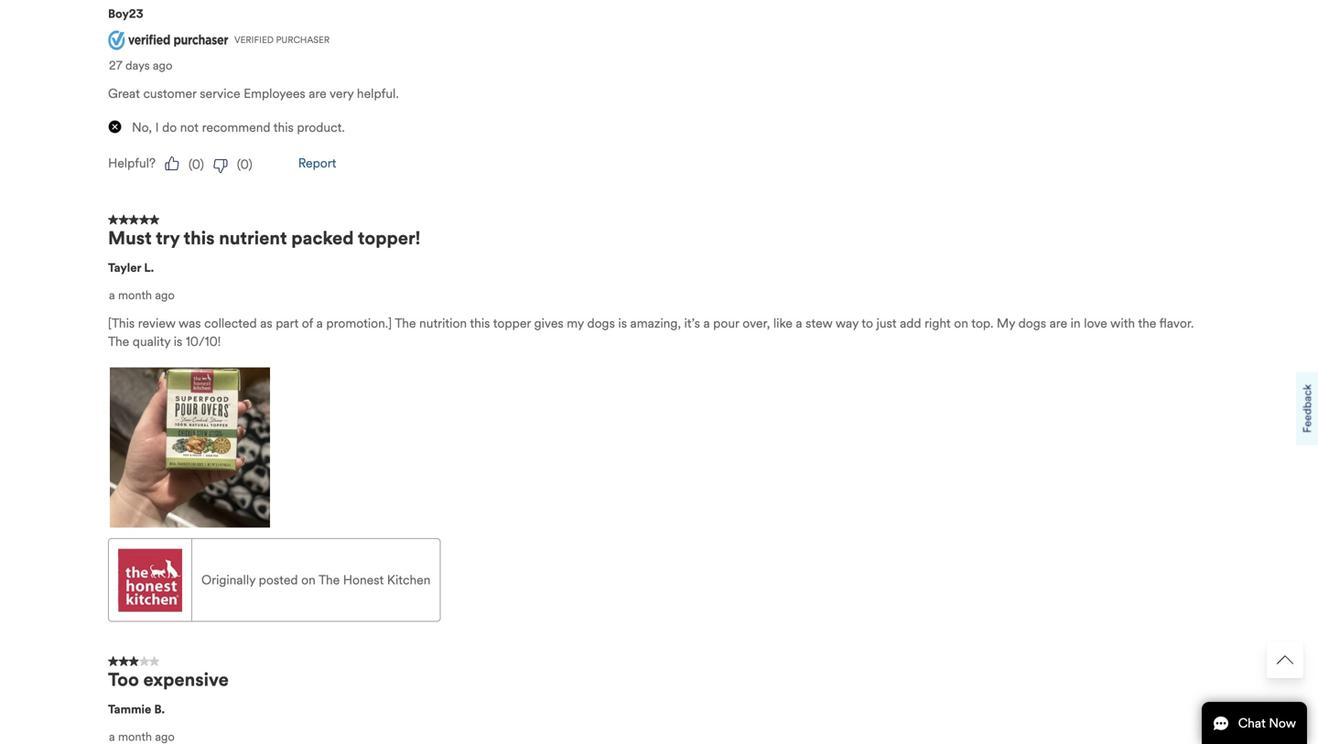 Task type: vqa. For each thing, say whether or not it's contained in the screenshot.
Repeat Delivery (60)
no



Task type: locate. For each thing, give the bounding box(es) containing it.
0 horizontal spatial dogs
[[587, 316, 615, 332]]

packed
[[292, 227, 354, 250]]

month
[[118, 288, 152, 303]]

0 vertical spatial the
[[395, 316, 416, 332]]

promotion.]
[[326, 316, 392, 332]]

0 vertical spatial are
[[309, 86, 327, 102]]

0 horizontal spatial (
[[189, 157, 192, 173]]

1 horizontal spatial dogs
[[1019, 316, 1047, 332]]

the left honest
[[319, 572, 340, 588]]

are
[[309, 86, 327, 102], [1050, 316, 1068, 332]]

1 vertical spatial is
[[174, 334, 183, 350]]

the
[[395, 316, 416, 332], [108, 334, 129, 350], [319, 572, 340, 588]]

collected
[[204, 316, 257, 332]]

0 vertical spatial is
[[619, 316, 627, 332]]

[this review was collected as part of a promotion.] the nutrition this topper gives my dogs is amazing, it's a pour over, like a stew way to just add right on top. my dogs are in love with the flavor. the quality is 10/10!
[[108, 316, 1195, 350]]

[this
[[108, 316, 135, 332]]

quality
[[133, 334, 171, 350]]

0 right 6e2d45c3 5453 4298 8f0d 3720663176c5 icon
[[241, 157, 249, 173]]

0 horizontal spatial 0
[[192, 157, 200, 173]]

a
[[109, 288, 115, 303], [317, 316, 323, 332], [704, 316, 710, 332], [796, 316, 803, 332]]

like
[[774, 316, 793, 332]]

are left very
[[309, 86, 327, 102]]

this right try
[[184, 227, 215, 250]]

to
[[862, 316, 874, 332]]

ago up the review
[[155, 288, 175, 303]]

2 ( 0 ) from the left
[[237, 157, 252, 173]]

on right posted
[[301, 572, 316, 588]]

a right the of
[[317, 316, 323, 332]]

2 horizontal spatial this
[[470, 316, 490, 332]]

topper
[[493, 316, 531, 332]]

ago right days
[[153, 58, 173, 73]]

my
[[997, 316, 1016, 332]]

1 horizontal spatial )
[[249, 157, 252, 173]]

the down [this
[[108, 334, 129, 350]]

product.
[[297, 120, 345, 136]]

this down employees
[[274, 120, 294, 136]]

0 horizontal spatial ( 0 )
[[189, 157, 204, 173]]

0 right the "d8c4887f dca8 44a1 801a cfe76c084647" icon on the top left
[[192, 157, 200, 173]]

styled arrow button link
[[1268, 642, 1304, 679]]

very
[[330, 86, 354, 102]]

of
[[302, 316, 313, 332]]

1 dogs from the left
[[587, 316, 615, 332]]

this inside [this review was collected as part of a promotion.] the nutrition this topper gives my dogs is amazing, it's a pour over, like a stew way to just add right on top. my dogs are in love with the flavor. the quality is 10/10!
[[470, 316, 490, 332]]

1 horizontal spatial ( 0 )
[[237, 157, 252, 173]]

love
[[1085, 316, 1108, 332]]

2 vertical spatial this
[[470, 316, 490, 332]]

0 horizontal spatial on
[[301, 572, 316, 588]]

amazing,
[[631, 316, 681, 332]]

are inside [this review was collected as part of a promotion.] the nutrition this topper gives my dogs is amazing, it's a pour over, like a stew way to just add right on top. my dogs are in love with the flavor. the quality is 10/10!
[[1050, 316, 1068, 332]]

1 horizontal spatial (
[[237, 157, 241, 173]]

is down was
[[174, 334, 183, 350]]

1 horizontal spatial 0
[[241, 157, 249, 173]]

ago
[[153, 58, 173, 73], [155, 288, 175, 303]]

no, i do not recommend this product.
[[132, 120, 345, 136]]

0 horizontal spatial the
[[108, 334, 129, 350]]

0
[[192, 157, 200, 173], [241, 157, 249, 173]]

over,
[[743, 316, 771, 332]]

this left topper
[[470, 316, 490, 332]]

1 0 from the left
[[192, 157, 200, 173]]

)
[[200, 157, 204, 173], [249, 157, 252, 173]]

) right 6e2d45c3 5453 4298 8f0d 3720663176c5 icon
[[249, 157, 252, 173]]

1 horizontal spatial on
[[955, 316, 969, 332]]

scroll to top image
[[1278, 652, 1294, 669]]

flavor.
[[1160, 316, 1195, 332]]

on
[[955, 316, 969, 332], [301, 572, 316, 588]]

my
[[567, 316, 584, 332]]

just
[[877, 316, 897, 332]]

) left 6e2d45c3 5453 4298 8f0d 3720663176c5 icon
[[200, 157, 204, 173]]

( 0 )
[[189, 157, 204, 173], [237, 157, 252, 173]]

right
[[925, 316, 951, 332]]

helpful.
[[357, 86, 399, 102]]

is
[[619, 316, 627, 332], [174, 334, 183, 350]]

1 ( 0 ) from the left
[[189, 157, 204, 173]]

2 vertical spatial the
[[319, 572, 340, 588]]

posted
[[259, 572, 298, 588]]

the left the nutrition
[[395, 316, 416, 332]]

top.
[[972, 316, 994, 332]]

dogs
[[587, 316, 615, 332], [1019, 316, 1047, 332]]

0 vertical spatial ago
[[153, 58, 173, 73]]

( 0 ) right the "d8c4887f dca8 44a1 801a cfe76c084647" icon on the top left
[[189, 157, 204, 173]]

0 horizontal spatial )
[[200, 157, 204, 173]]

( right the "d8c4887f dca8 44a1 801a cfe76c084647" icon on the top left
[[189, 157, 192, 173]]

( right 6e2d45c3 5453 4298 8f0d 3720663176c5 icon
[[237, 157, 241, 173]]

2 dogs from the left
[[1019, 316, 1047, 332]]

0 vertical spatial on
[[955, 316, 969, 332]]

d8c4887f dca8 44a1 801a cfe76c084647 image
[[165, 156, 179, 171]]

report button
[[298, 151, 337, 176]]

1 ) from the left
[[200, 157, 204, 173]]

on inside [this review was collected as part of a promotion.] the nutrition this topper gives my dogs is amazing, it's a pour over, like a stew way to just add right on top. my dogs are in love with the flavor. the quality is 10/10!
[[955, 316, 969, 332]]

(
[[189, 157, 192, 173], [237, 157, 241, 173]]

0 vertical spatial this
[[274, 120, 294, 136]]

0 horizontal spatial is
[[174, 334, 183, 350]]

this
[[274, 120, 294, 136], [184, 227, 215, 250], [470, 316, 490, 332]]

1 vertical spatial ago
[[155, 288, 175, 303]]

1 horizontal spatial are
[[1050, 316, 1068, 332]]

1 vertical spatial the
[[108, 334, 129, 350]]

6e2d45c3 5453 4298 8f0d 3720663176c5 image
[[213, 159, 228, 174]]

0 horizontal spatial are
[[309, 86, 327, 102]]

( 0 ) right 6e2d45c3 5453 4298 8f0d 3720663176c5 icon
[[237, 157, 252, 173]]

1 vertical spatial are
[[1050, 316, 1068, 332]]

1 vertical spatial this
[[184, 227, 215, 250]]

1 horizontal spatial this
[[274, 120, 294, 136]]

on left top.
[[955, 316, 969, 332]]

is left amazing,
[[619, 316, 627, 332]]

are left in
[[1050, 316, 1068, 332]]

27 days ago
[[109, 58, 173, 73]]

add
[[900, 316, 922, 332]]

originally posted on the honest kitchen
[[201, 572, 431, 588]]

pour
[[714, 316, 740, 332]]

gives
[[534, 316, 564, 332]]

topper!
[[358, 227, 421, 250]]

a right like
[[796, 316, 803, 332]]



Task type: describe. For each thing, give the bounding box(es) containing it.
great customer service employees are very helpful.
[[108, 86, 399, 102]]

stew
[[806, 316, 833, 332]]

as
[[260, 316, 273, 332]]

27
[[109, 58, 122, 73]]

too
[[108, 669, 139, 691]]

2 0 from the left
[[241, 157, 249, 173]]

nutrient
[[219, 227, 287, 250]]

2 ) from the left
[[249, 157, 252, 173]]

too expensive
[[108, 669, 229, 691]]

ago for a month ago
[[155, 288, 175, 303]]

recommend
[[202, 120, 271, 136]]

0 horizontal spatial this
[[184, 227, 215, 250]]

1 ( from the left
[[189, 157, 192, 173]]

2 ( from the left
[[237, 157, 241, 173]]

no,
[[132, 120, 152, 136]]

1 vertical spatial on
[[301, 572, 316, 588]]

a month ago
[[109, 288, 175, 303]]

kitchen
[[387, 572, 431, 588]]

report
[[298, 155, 337, 171]]

2 horizontal spatial the
[[395, 316, 416, 332]]

great
[[108, 86, 140, 102]]

was
[[179, 316, 201, 332]]

try
[[156, 227, 180, 250]]

nutrition
[[420, 316, 467, 332]]

part
[[276, 316, 299, 332]]

review
[[138, 316, 176, 332]]

1 horizontal spatial is
[[619, 316, 627, 332]]

content helpfulness group
[[108, 151, 1211, 176]]

a right it's
[[704, 316, 710, 332]]

originally
[[201, 572, 256, 588]]

10/10!
[[186, 334, 221, 350]]

must
[[108, 227, 152, 250]]

do
[[162, 120, 177, 136]]

way
[[836, 316, 859, 332]]

in
[[1071, 316, 1081, 332]]

must try this nutrient packed topper!
[[108, 227, 421, 250]]

helpful?
[[108, 155, 156, 171]]

with
[[1111, 316, 1136, 332]]

expensive
[[143, 669, 229, 691]]

1 horizontal spatial the
[[319, 572, 340, 588]]

service
[[200, 86, 240, 102]]

not
[[180, 120, 199, 136]]

the
[[1139, 316, 1157, 332]]

i
[[155, 120, 159, 136]]

honest
[[343, 572, 384, 588]]

days
[[126, 58, 150, 73]]

ago for 27 days ago
[[153, 58, 173, 73]]

customer
[[143, 86, 197, 102]]

employees
[[244, 86, 306, 102]]

a left "month"
[[109, 288, 115, 303]]

it's
[[685, 316, 701, 332]]



